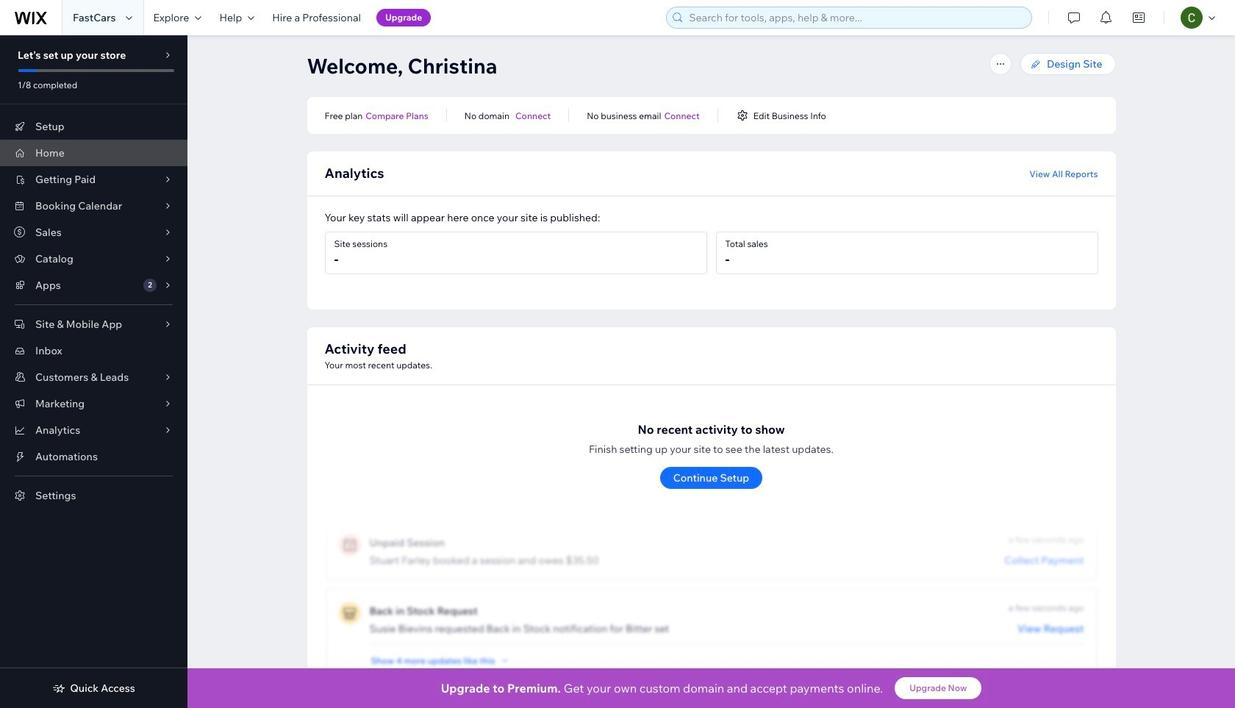 Task type: describe. For each thing, give the bounding box(es) containing it.
Search for tools, apps, help & more... field
[[685, 7, 1028, 28]]



Task type: locate. For each thing, give the bounding box(es) containing it.
sidebar element
[[0, 35, 188, 708]]



Task type: vqa. For each thing, say whether or not it's contained in the screenshot.
products link in the I'm a product form
no



